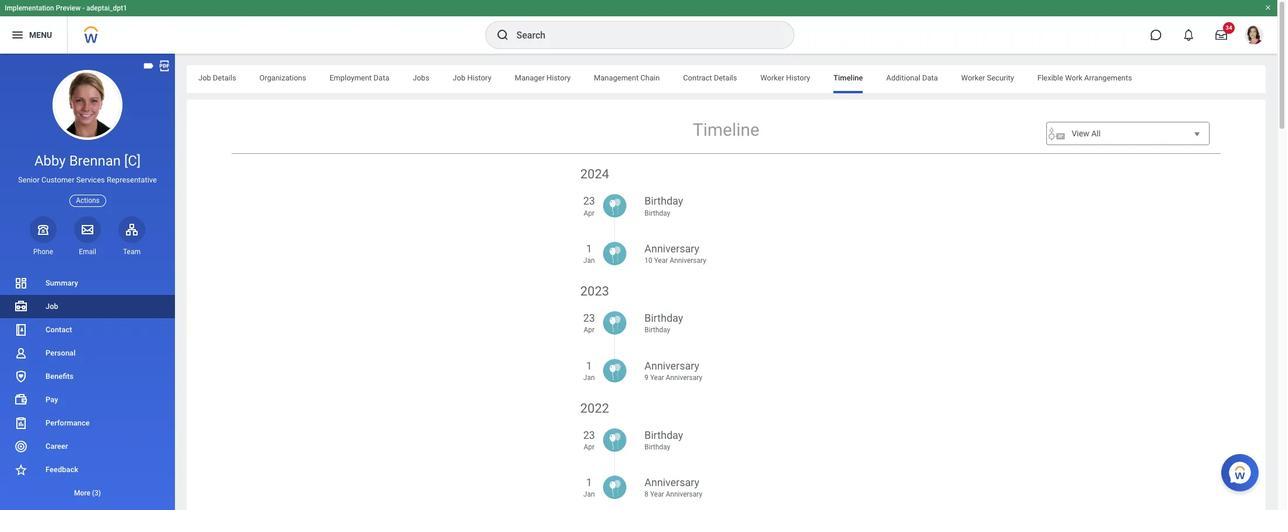 Task type: locate. For each thing, give the bounding box(es) containing it.
anniversary up 10
[[645, 242, 699, 255]]

apr down 2024
[[584, 209, 595, 217]]

worker
[[760, 73, 784, 82], [961, 73, 985, 82]]

timeline down contract details
[[693, 120, 760, 140]]

5 birthday from the top
[[645, 429, 683, 442]]

23 apr
[[583, 195, 595, 217], [583, 312, 595, 334], [583, 429, 595, 452]]

more
[[74, 489, 90, 498]]

-
[[82, 4, 85, 12]]

representative
[[107, 176, 157, 184]]

0 horizontal spatial worker
[[760, 73, 784, 82]]

phone image
[[35, 223, 51, 237]]

1 horizontal spatial job
[[198, 73, 211, 82]]

work
[[1065, 73, 1083, 82]]

3 23 apr from the top
[[583, 429, 595, 452]]

list
[[0, 272, 175, 505]]

1 vertical spatial 1
[[586, 360, 592, 372]]

personal image
[[14, 346, 28, 360]]

0 vertical spatial year
[[654, 257, 668, 265]]

2 vertical spatial jan
[[583, 491, 595, 499]]

2 vertical spatial year
[[650, 491, 664, 499]]

1 vertical spatial year
[[650, 374, 664, 382]]

1 jan from the top
[[583, 257, 595, 265]]

year inside anniversary 10 year anniversary
[[654, 257, 668, 265]]

worker history
[[760, 73, 810, 82]]

details left the organizations
[[213, 73, 236, 82]]

[c]
[[124, 153, 141, 169]]

1 horizontal spatial details
[[714, 73, 737, 82]]

1 horizontal spatial timeline
[[834, 73, 863, 82]]

2 23 apr from the top
[[583, 312, 595, 334]]

abby
[[34, 153, 66, 169]]

senior
[[18, 176, 40, 184]]

birthday birthday inside 2022 menu item
[[645, 429, 683, 452]]

23 apr inside 2022 menu item
[[583, 429, 595, 452]]

jan
[[583, 257, 595, 265], [583, 374, 595, 382], [583, 491, 595, 499]]

2 vertical spatial 1
[[586, 477, 592, 489]]

year right 9
[[650, 374, 664, 382]]

1
[[586, 242, 592, 255], [586, 360, 592, 372], [586, 477, 592, 489]]

0 vertical spatial 23 apr
[[583, 195, 595, 217]]

2 23 from the top
[[583, 312, 595, 324]]

3 23 from the top
[[583, 429, 595, 442]]

birthday
[[645, 195, 683, 207], [645, 209, 670, 217], [645, 312, 683, 324], [645, 326, 670, 334], [645, 429, 683, 442], [645, 443, 670, 452]]

2 horizontal spatial job
[[453, 73, 465, 82]]

view all
[[1072, 129, 1101, 138]]

Search Workday  search field
[[517, 22, 770, 48]]

2023
[[580, 284, 609, 299]]

1 for anniversary 9 year anniversary
[[586, 360, 592, 372]]

1 vertical spatial 23 apr
[[583, 312, 595, 334]]

organizations
[[259, 73, 306, 82]]

0 horizontal spatial job
[[45, 302, 58, 311]]

details right contract
[[714, 73, 737, 82]]

services
[[76, 176, 105, 184]]

23 inside "menu item"
[[583, 312, 595, 324]]

view team image
[[125, 223, 139, 237]]

apr for 2022
[[584, 443, 595, 452]]

career link
[[0, 435, 175, 458]]

23 apr down 2023
[[583, 312, 595, 334]]

2 1 jan from the top
[[583, 360, 595, 382]]

1 details from the left
[[213, 73, 236, 82]]

23 down 2022
[[583, 429, 595, 442]]

2023 menu item
[[580, 283, 872, 359]]

23
[[583, 195, 595, 207], [583, 312, 595, 324], [583, 429, 595, 442]]

timeline left additional
[[834, 73, 863, 82]]

1 jan left 8
[[583, 477, 595, 499]]

birthday birthday up anniversary 10 year anniversary
[[645, 195, 683, 217]]

anniversary 9 year anniversary
[[645, 360, 702, 382]]

1 birthday birthday from the top
[[645, 195, 683, 217]]

adeptai_dpt1
[[86, 4, 127, 12]]

2 horizontal spatial history
[[786, 73, 810, 82]]

jan up 2022
[[583, 374, 595, 382]]

0 vertical spatial apr
[[584, 209, 595, 217]]

1 vertical spatial 1 jan
[[583, 360, 595, 382]]

23 for 2023
[[583, 312, 595, 324]]

1 horizontal spatial data
[[922, 73, 938, 82]]

2022 menu item
[[580, 400, 872, 476]]

1 vertical spatial timeline
[[693, 120, 760, 140]]

1 jan up 2022
[[583, 360, 595, 382]]

tab list
[[187, 65, 1266, 93]]

feedback link
[[0, 458, 175, 482]]

2 apr from the top
[[584, 326, 595, 334]]

data right employment
[[374, 73, 389, 82]]

year right 10
[[654, 257, 668, 265]]

profile logan mcneil image
[[1245, 26, 1263, 47]]

additional data
[[886, 73, 938, 82]]

abby brennan [c]
[[34, 153, 141, 169]]

birthday birthday up "anniversary 9 year anniversary"
[[645, 312, 683, 334]]

apr for 2023
[[584, 326, 595, 334]]

3 1 from the top
[[586, 477, 592, 489]]

2 data from the left
[[922, 73, 938, 82]]

0 horizontal spatial timeline
[[693, 120, 760, 140]]

year inside "anniversary 9 year anniversary"
[[650, 374, 664, 382]]

1 23 apr from the top
[[583, 195, 595, 217]]

summary link
[[0, 272, 175, 295]]

benefits
[[45, 372, 73, 381]]

job details
[[198, 73, 236, 82]]

1 vertical spatial apr
[[584, 326, 595, 334]]

search image
[[496, 28, 510, 42]]

23 apr down 2024
[[583, 195, 595, 217]]

apr down 2023
[[584, 326, 595, 334]]

email abby brennan [c] element
[[74, 247, 101, 257]]

3 1 jan from the top
[[583, 477, 595, 499]]

0 vertical spatial 1
[[586, 242, 592, 255]]

worker for worker security
[[961, 73, 985, 82]]

view printable version (pdf) image
[[158, 59, 171, 72]]

tab list containing job details
[[187, 65, 1266, 93]]

6 birthday from the top
[[645, 443, 670, 452]]

actions
[[76, 196, 100, 204]]

3 birthday birthday from the top
[[645, 429, 683, 452]]

history
[[467, 73, 491, 82], [547, 73, 571, 82], [786, 73, 810, 82]]

benefits image
[[14, 370, 28, 384]]

summary
[[45, 279, 78, 288]]

job
[[198, 73, 211, 82], [453, 73, 465, 82], [45, 302, 58, 311]]

implementation preview -   adeptai_dpt1
[[5, 4, 127, 12]]

history for job history
[[467, 73, 491, 82]]

1 worker from the left
[[760, 73, 784, 82]]

1 apr from the top
[[584, 209, 595, 217]]

2 worker from the left
[[961, 73, 985, 82]]

0 vertical spatial birthday birthday
[[645, 195, 683, 217]]

1 for anniversary 8 year anniversary
[[586, 477, 592, 489]]

birthday birthday
[[645, 195, 683, 217], [645, 312, 683, 334], [645, 429, 683, 452]]

timeline
[[834, 73, 863, 82], [693, 120, 760, 140]]

feedback
[[45, 465, 78, 474]]

2 details from the left
[[714, 73, 737, 82]]

2 vertical spatial 23 apr
[[583, 429, 595, 452]]

0 vertical spatial jan
[[583, 257, 595, 265]]

2 vertical spatial 23
[[583, 429, 595, 442]]

list containing summary
[[0, 272, 175, 505]]

actions button
[[70, 195, 106, 207]]

anniversary up 9
[[645, 360, 699, 372]]

apr inside '2024' menu item
[[584, 209, 595, 217]]

apr inside 2023 "menu item"
[[584, 326, 595, 334]]

phone abby brennan [c] element
[[30, 247, 57, 257]]

34 button
[[1209, 22, 1235, 48]]

0 vertical spatial timeline
[[834, 73, 863, 82]]

personal link
[[0, 342, 175, 365]]

4 birthday from the top
[[645, 326, 670, 334]]

security
[[987, 73, 1014, 82]]

1 1 jan from the top
[[583, 242, 595, 265]]

mail image
[[80, 223, 94, 237]]

1 jan
[[583, 242, 595, 265], [583, 360, 595, 382], [583, 477, 595, 499]]

anniversary up 8
[[645, 477, 699, 489]]

1 jan up 2023
[[583, 242, 595, 265]]

birthday birthday for 2022
[[645, 429, 683, 452]]

year right 8
[[650, 491, 664, 499]]

0 horizontal spatial history
[[467, 73, 491, 82]]

3 apr from the top
[[584, 443, 595, 452]]

tag image
[[142, 59, 155, 72]]

23 apr down 2022
[[583, 429, 595, 452]]

view
[[1072, 129, 1089, 138]]

0 horizontal spatial data
[[374, 73, 389, 82]]

23 down 2023
[[583, 312, 595, 324]]

1 jan for anniversary 10 year anniversary
[[583, 242, 595, 265]]

1 history from the left
[[467, 73, 491, 82]]

apr down 2022
[[584, 443, 595, 452]]

year inside the anniversary 8 year anniversary
[[650, 491, 664, 499]]

apr
[[584, 209, 595, 217], [584, 326, 595, 334], [584, 443, 595, 452]]

2 vertical spatial 1 jan
[[583, 477, 595, 499]]

1 horizontal spatial history
[[547, 73, 571, 82]]

3 birthday from the top
[[645, 312, 683, 324]]

0 vertical spatial 1 jan
[[583, 242, 595, 265]]

jan left 8
[[583, 491, 595, 499]]

brennan
[[69, 153, 121, 169]]

23 apr for 2022
[[583, 429, 595, 452]]

2 vertical spatial birthday birthday
[[645, 429, 683, 452]]

contract
[[683, 73, 712, 82]]

0 horizontal spatial details
[[213, 73, 236, 82]]

jan up 2023
[[583, 257, 595, 265]]

customer
[[41, 176, 74, 184]]

1 23 from the top
[[583, 195, 595, 207]]

menu banner
[[0, 0, 1277, 54]]

birthday birthday for 2024
[[645, 195, 683, 217]]

3 history from the left
[[786, 73, 810, 82]]

birthday birthday inside 2023 "menu item"
[[645, 312, 683, 334]]

1 horizontal spatial worker
[[961, 73, 985, 82]]

birthday birthday inside '2024' menu item
[[645, 195, 683, 217]]

view all button
[[1047, 122, 1210, 146]]

job for job details
[[198, 73, 211, 82]]

apr inside 2022 menu item
[[584, 443, 595, 452]]

feedback image
[[14, 463, 28, 477]]

manager
[[515, 73, 545, 82]]

pay link
[[0, 388, 175, 412]]

anniversary
[[645, 242, 699, 255], [670, 257, 706, 265], [645, 360, 699, 372], [666, 374, 702, 382], [645, 477, 699, 489], [666, 491, 702, 499]]

23 down 2024
[[583, 195, 595, 207]]

job history
[[453, 73, 491, 82]]

2 vertical spatial apr
[[584, 443, 595, 452]]

9
[[645, 374, 648, 382]]

23 inside '2024' menu item
[[583, 195, 595, 207]]

year
[[654, 257, 668, 265], [650, 374, 664, 382], [650, 491, 664, 499]]

(3)
[[92, 489, 101, 498]]

2 birthday birthday from the top
[[645, 312, 683, 334]]

details
[[213, 73, 236, 82], [714, 73, 737, 82]]

birthday birthday up the anniversary 8 year anniversary
[[645, 429, 683, 452]]

2 jan from the top
[[583, 374, 595, 382]]

2 1 from the top
[[586, 360, 592, 372]]

1 vertical spatial birthday birthday
[[645, 312, 683, 334]]

jan for anniversary 9 year anniversary
[[583, 374, 595, 382]]

close environment banner image
[[1265, 4, 1272, 11]]

2 birthday from the top
[[645, 209, 670, 217]]

data right additional
[[922, 73, 938, 82]]

3 jan from the top
[[583, 491, 595, 499]]

more (3) button
[[0, 486, 175, 500]]

1 vertical spatial jan
[[583, 374, 595, 382]]

2 history from the left
[[547, 73, 571, 82]]

1 data from the left
[[374, 73, 389, 82]]

23 apr inside '2024' menu item
[[583, 195, 595, 217]]

email button
[[74, 216, 101, 257]]

23 inside 2022 menu item
[[583, 429, 595, 442]]

1 vertical spatial 23
[[583, 312, 595, 324]]

job link
[[0, 295, 175, 318]]

23 apr inside 2023 "menu item"
[[583, 312, 595, 334]]

menu
[[580, 160, 872, 510]]

1 1 from the top
[[586, 242, 592, 255]]

anniversary 8 year anniversary
[[645, 477, 702, 499]]

0 vertical spatial 23
[[583, 195, 595, 207]]

23 for 2024
[[583, 195, 595, 207]]

data
[[374, 73, 389, 82], [922, 73, 938, 82]]

23 apr for 2023
[[583, 312, 595, 334]]

management
[[594, 73, 639, 82]]



Task type: describe. For each thing, give the bounding box(es) containing it.
1 jan for anniversary 8 year anniversary
[[583, 477, 595, 499]]

job inside navigation pane region
[[45, 302, 58, 311]]

all
[[1091, 129, 1101, 138]]

2022
[[580, 401, 609, 416]]

phone
[[33, 248, 53, 256]]

personal
[[45, 349, 76, 358]]

details for contract details
[[714, 73, 737, 82]]

details for job details
[[213, 73, 236, 82]]

phone button
[[30, 216, 57, 257]]

senior customer services representative
[[18, 176, 157, 184]]

email
[[79, 248, 96, 256]]

worker for worker history
[[760, 73, 784, 82]]

menu
[[29, 30, 52, 39]]

8
[[645, 491, 648, 499]]

2024 menu item
[[580, 166, 872, 242]]

apr for 2024
[[584, 209, 595, 217]]

contact link
[[0, 318, 175, 342]]

data for additional data
[[922, 73, 938, 82]]

worker security
[[961, 73, 1014, 82]]

contact image
[[14, 323, 28, 337]]

implementation
[[5, 4, 54, 12]]

performance image
[[14, 416, 28, 430]]

team abby brennan [c] element
[[118, 247, 145, 257]]

history for worker history
[[786, 73, 810, 82]]

additional
[[886, 73, 920, 82]]

anniversary right 9
[[666, 374, 702, 382]]

flexible
[[1038, 73, 1063, 82]]

job for job history
[[453, 73, 465, 82]]

chain
[[640, 73, 660, 82]]

anniversary 10 year anniversary
[[645, 242, 706, 265]]

career
[[45, 442, 68, 451]]

23 for 2022
[[583, 429, 595, 442]]

contact
[[45, 325, 72, 334]]

history for manager history
[[547, 73, 571, 82]]

jobs
[[413, 73, 429, 82]]

job image
[[14, 300, 28, 314]]

arrangements
[[1084, 73, 1132, 82]]

management chain
[[594, 73, 660, 82]]

timeline inside tab list
[[834, 73, 863, 82]]

jan for anniversary 10 year anniversary
[[583, 257, 595, 265]]

preview
[[56, 4, 81, 12]]

pay
[[45, 395, 58, 404]]

anniversary right 8
[[666, 491, 702, 499]]

career image
[[14, 440, 28, 454]]

benefits link
[[0, 365, 175, 388]]

data for employment data
[[374, 73, 389, 82]]

year for anniversary 8 year anniversary
[[650, 491, 664, 499]]

more (3) button
[[0, 482, 175, 505]]

34
[[1226, 24, 1232, 31]]

performance
[[45, 419, 90, 428]]

jan for anniversary 8 year anniversary
[[583, 491, 595, 499]]

team link
[[118, 216, 145, 257]]

anniversary right 10
[[670, 257, 706, 265]]

birthday birthday for 2023
[[645, 312, 683, 334]]

notifications large image
[[1183, 29, 1195, 41]]

contract details
[[683, 73, 737, 82]]

10
[[645, 257, 652, 265]]

year for anniversary 9 year anniversary
[[650, 374, 664, 382]]

justify image
[[10, 28, 24, 42]]

1 for anniversary 10 year anniversary
[[586, 242, 592, 255]]

menu button
[[0, 16, 67, 54]]

more (3)
[[74, 489, 101, 498]]

performance link
[[0, 412, 175, 435]]

23 apr for 2024
[[583, 195, 595, 217]]

2024
[[580, 167, 609, 181]]

manager history
[[515, 73, 571, 82]]

1 birthday from the top
[[645, 195, 683, 207]]

flexible work arrangements
[[1038, 73, 1132, 82]]

employment
[[330, 73, 372, 82]]

year for anniversary 10 year anniversary
[[654, 257, 668, 265]]

employment data
[[330, 73, 389, 82]]

pay image
[[14, 393, 28, 407]]

summary image
[[14, 276, 28, 290]]

menu containing 2024
[[580, 160, 872, 510]]

1 jan for anniversary 9 year anniversary
[[583, 360, 595, 382]]

navigation pane region
[[0, 54, 175, 510]]

inbox large image
[[1216, 29, 1227, 41]]

team
[[123, 248, 141, 256]]



Task type: vqa. For each thing, say whether or not it's contained in the screenshot.
the topmost 04/01/2023
no



